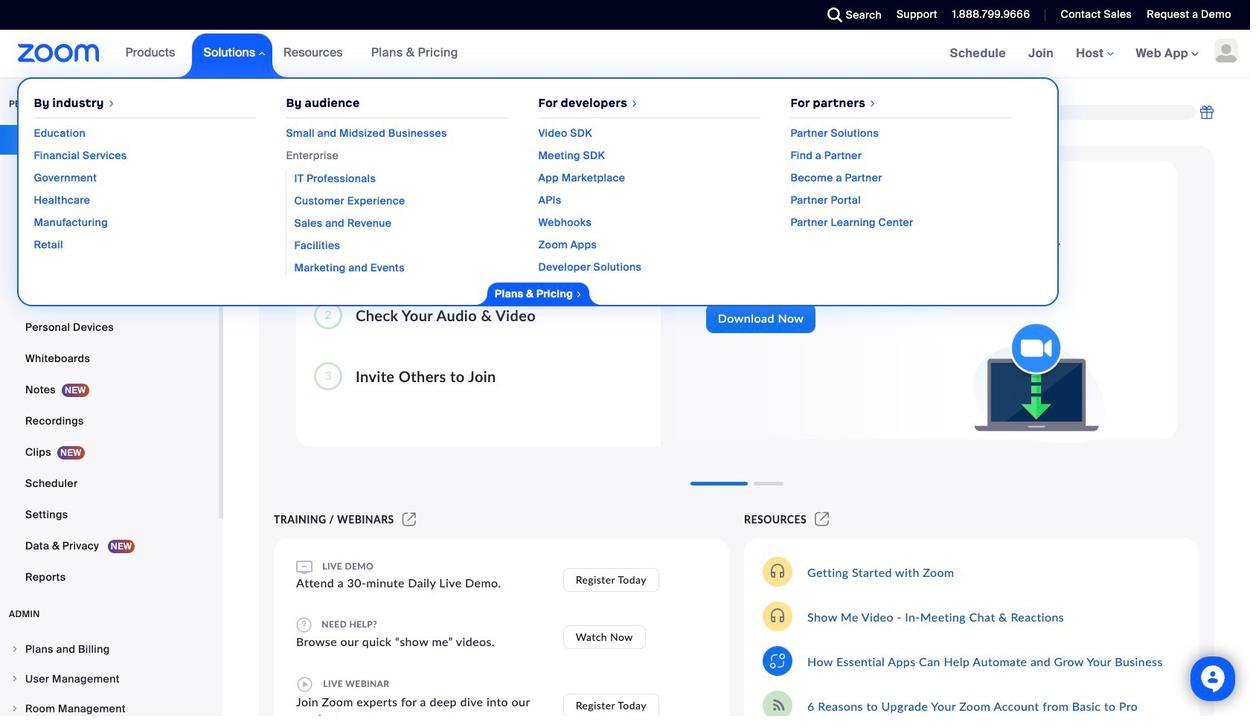 Task type: describe. For each thing, give the bounding box(es) containing it.
admin menu menu
[[0, 636, 219, 717]]

3 menu item from the top
[[0, 695, 219, 717]]

1 window new image from the left
[[400, 514, 418, 526]]

profile picture image
[[1215, 39, 1239, 63]]

1 menu item from the top
[[0, 636, 219, 664]]



Task type: locate. For each thing, give the bounding box(es) containing it.
1 right image from the top
[[10, 645, 19, 654]]

zoom logo image
[[18, 44, 99, 63]]

right image for 2nd menu item from the bottom of the admin menu menu
[[10, 675, 19, 684]]

right image
[[10, 645, 19, 654], [10, 675, 19, 684]]

right image
[[10, 705, 19, 714]]

0 horizontal spatial window new image
[[400, 514, 418, 526]]

0 vertical spatial right image
[[10, 645, 19, 654]]

banner
[[0, 30, 1251, 307]]

0 vertical spatial menu item
[[0, 636, 219, 664]]

2 right image from the top
[[10, 675, 19, 684]]

window new image
[[400, 514, 418, 526], [813, 514, 832, 526]]

1 vertical spatial right image
[[10, 675, 19, 684]]

personal menu menu
[[0, 125, 219, 594]]

1 horizontal spatial window new image
[[813, 514, 832, 526]]

meetings navigation
[[939, 30, 1251, 78]]

2 window new image from the left
[[813, 514, 832, 526]]

2 menu item from the top
[[0, 665, 219, 694]]

1 vertical spatial menu item
[[0, 665, 219, 694]]

2 vertical spatial menu item
[[0, 695, 219, 717]]

product information navigation
[[17, 30, 1060, 307]]

right image for 1st menu item from the top
[[10, 645, 19, 654]]

menu item
[[0, 636, 219, 664], [0, 665, 219, 694], [0, 695, 219, 717]]



Task type: vqa. For each thing, say whether or not it's contained in the screenshot.
any
no



